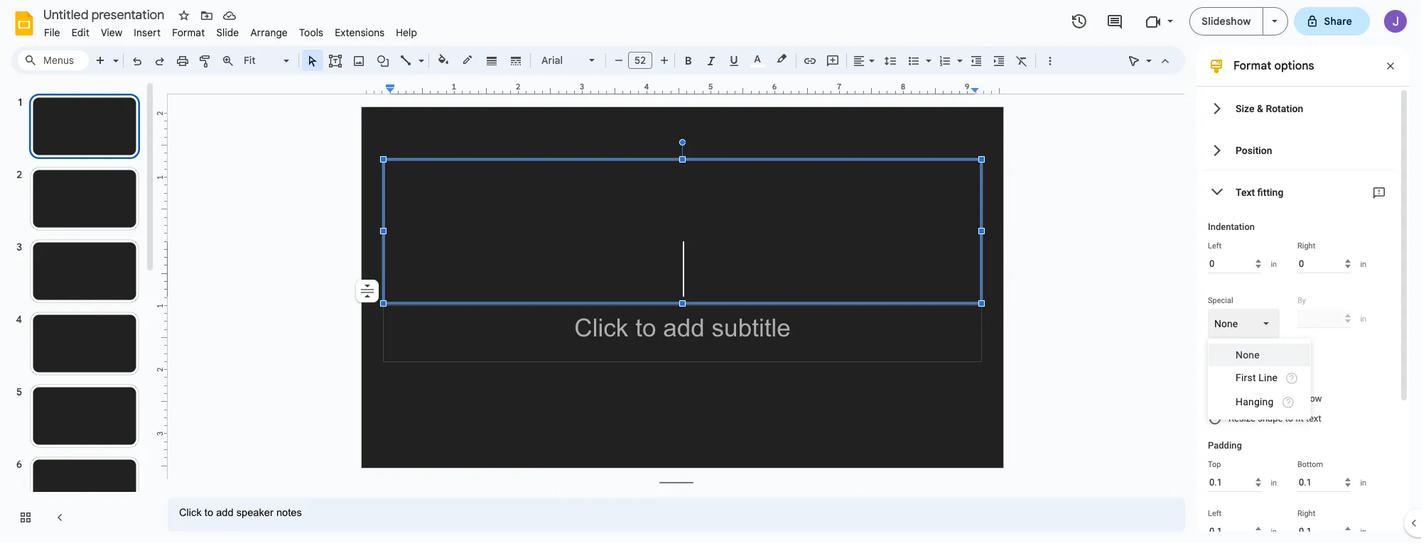 Task type: vqa. For each thing, say whether or not it's contained in the screenshot.
rotation
yes



Task type: locate. For each thing, give the bounding box(es) containing it.
in right the top padding, measured in inches. value must be between 0 and 2.0198 text box
[[1271, 479, 1277, 488]]

text
[[1236, 187, 1255, 198]]

right up right padding, measured in inches. value must be between 0 and 9.0933 text field
[[1298, 510, 1316, 519]]

top
[[1208, 461, 1221, 470]]

size
[[1236, 103, 1255, 114]]

help
[[396, 26, 417, 39]]

1 left from the top
[[1208, 242, 1222, 251]]

fit
[[1296, 414, 1304, 424]]

new slide with layout image
[[109, 51, 119, 56]]

right
[[1298, 242, 1316, 251], [1298, 510, 1316, 519]]

mode and view toolbar
[[1123, 46, 1177, 75]]

Star checkbox
[[174, 6, 194, 26]]

1 right from the top
[[1298, 242, 1316, 251]]

autofit
[[1258, 374, 1284, 384]]

left
[[1208, 242, 1222, 251], [1208, 510, 1222, 519]]

format inside section
[[1234, 59, 1272, 73]]

1 vertical spatial left
[[1208, 510, 1222, 519]]

option inside format options application
[[356, 280, 379, 303]]

format inside menu item
[[172, 26, 205, 39]]

1 vertical spatial format
[[1234, 59, 1272, 73]]

indentation of all lines except the first line in a paragraph. element
[[1282, 396, 1295, 409]]

to
[[1285, 414, 1293, 424]]

0 vertical spatial none
[[1215, 318, 1238, 330]]

line
[[1259, 372, 1278, 384]]

left for left padding, measured in inches. value must be between 0 and 9.0933 text box
[[1208, 510, 1222, 519]]

first line
[[1236, 372, 1278, 384]]

text fitting
[[1236, 187, 1284, 198]]

right for right padding, measured in inches. value must be between 0 and 9.0933 text field
[[1298, 510, 1316, 519]]

slide menu item
[[211, 24, 245, 41]]

in right right indent, measured in inches. value must be between -0.4409 and 8.9933 text box
[[1360, 260, 1367, 269]]

numbered list menu image
[[954, 51, 963, 56]]

format left options
[[1234, 59, 1272, 73]]

in for bottom padding, measured in inches. value must be between 0 and 2.0198 text box
[[1360, 479, 1367, 488]]

none up "first" on the bottom of the page
[[1236, 350, 1260, 361]]

0 vertical spatial right
[[1298, 242, 1316, 251]]

0 horizontal spatial text
[[1257, 394, 1272, 404]]

format for format options
[[1234, 59, 1272, 73]]

text color image
[[750, 50, 765, 68]]

menu bar inside the menu bar banner
[[38, 18, 423, 42]]

none
[[1215, 318, 1238, 330], [1236, 350, 1260, 361]]

menu bar containing file
[[38, 18, 423, 42]]

list box
[[1208, 339, 1311, 420]]

extensions
[[335, 26, 385, 39]]

tools menu item
[[293, 24, 329, 41]]

Zoom text field
[[242, 50, 281, 70]]

menu bar banner
[[0, 0, 1421, 544]]

line & paragraph spacing image
[[882, 50, 899, 70]]

padding
[[1208, 441, 1242, 451]]

view
[[101, 26, 122, 39]]

option
[[356, 280, 379, 303]]

right for right indent, measured in inches. value must be between -0.4409 and 8.9933 text box
[[1298, 242, 1316, 251]]

insert
[[134, 26, 161, 39]]

menu bar
[[38, 18, 423, 42]]

left down indentation
[[1208, 242, 1222, 251]]

Bottom padding, measured in inches. Value must be between 0 and 2.0198 text field
[[1298, 473, 1351, 492]]

shrink text on overflow image
[[357, 281, 377, 301]]

in for special indent amount, measured in inches. value must be between 0.01 and 8.9933 text box
[[1360, 314, 1367, 324]]

border weight option
[[484, 50, 500, 70]]

1 vertical spatial right
[[1298, 510, 1316, 519]]

0 vertical spatial text
[[1257, 394, 1272, 404]]

in
[[1271, 260, 1277, 269], [1360, 260, 1367, 269], [1360, 314, 1367, 324], [1271, 479, 1277, 488], [1360, 479, 1367, 488], [1271, 528, 1277, 537], [1360, 528, 1367, 537]]

right up right indent, measured in inches. value must be between -0.4409 and 8.9933 text box
[[1298, 242, 1316, 251]]

on
[[1275, 394, 1285, 404]]

left up left padding, measured in inches. value must be between 0 and 9.0933 text box
[[1208, 510, 1222, 519]]

do not autofit
[[1229, 374, 1284, 384]]

0 horizontal spatial format
[[172, 26, 205, 39]]

text left on
[[1257, 394, 1272, 404]]

in right left padding, measured in inches. value must be between 0 and 9.0933 text box
[[1271, 528, 1277, 537]]

format down star checkbox
[[172, 26, 205, 39]]

1 horizontal spatial format
[[1234, 59, 1272, 73]]

format for format
[[172, 26, 205, 39]]

in right special indent amount, measured in inches. value must be between 0.01 and 8.9933 text box
[[1360, 314, 1367, 324]]

&
[[1257, 103, 1263, 114]]

2 left from the top
[[1208, 510, 1222, 519]]

shape image
[[375, 50, 391, 70]]

presentation options image
[[1272, 20, 1277, 23]]

text
[[1257, 394, 1272, 404], [1306, 414, 1322, 424]]

fitting
[[1258, 187, 1284, 198]]

text right the fit
[[1306, 414, 1322, 424]]

edit menu item
[[66, 24, 95, 41]]

indentation of the first line of a paragraph. element
[[1286, 372, 1299, 385]]

Do not autofit radio
[[1208, 370, 1389, 389]]

first
[[1236, 372, 1256, 384]]

edit
[[72, 26, 89, 39]]

share button
[[1294, 7, 1370, 36]]

arial
[[542, 54, 563, 67]]

text fitting tab
[[1197, 171, 1399, 213]]

1 vertical spatial text
[[1306, 414, 1322, 424]]

highlight color image
[[774, 50, 790, 68]]

none down special
[[1215, 318, 1238, 330]]

Top padding, measured in inches. Value must be between 0 and 2.0198 text field
[[1208, 473, 1262, 492]]

in right bottom padding, measured in inches. value must be between 0 and 2.0198 text box
[[1360, 479, 1367, 488]]

Rename text field
[[38, 6, 173, 23]]

main toolbar
[[88, 0, 1074, 404]]

in for left padding, measured in inches. value must be between 0 and 9.0933 text box
[[1271, 528, 1277, 537]]

in right left indent, measured in inches. value must be between -0.4409 and 8.9933 text field
[[1271, 260, 1277, 269]]

shrink
[[1229, 394, 1254, 404]]

overflow
[[1287, 394, 1322, 404]]

indentation
[[1208, 222, 1255, 232]]

share
[[1324, 15, 1352, 28]]

live pointer settings image
[[1143, 51, 1152, 56]]

navigation
[[0, 80, 156, 544]]

0 vertical spatial left
[[1208, 242, 1222, 251]]

1 vertical spatial none
[[1236, 350, 1260, 361]]

Right indent, measured in inches. Value must be between -0.4409 and 8.9933 text field
[[1298, 254, 1351, 274]]

size & rotation tab
[[1197, 87, 1399, 129]]

slideshow
[[1202, 15, 1251, 28]]

none inside list box
[[1236, 350, 1260, 361]]

in right right padding, measured in inches. value must be between 0 and 9.0933 text field
[[1360, 528, 1367, 537]]

arrange
[[250, 26, 288, 39]]

left margin image
[[362, 83, 394, 94]]

format menu item
[[166, 24, 211, 41]]

format
[[172, 26, 205, 39], [1234, 59, 1272, 73]]

Special indent amount, measured in inches. Value must be between 0.01 and 8.9933 text field
[[1298, 309, 1351, 328]]

1 horizontal spatial text
[[1306, 414, 1322, 424]]

0 vertical spatial format
[[172, 26, 205, 39]]

insert image image
[[351, 50, 367, 70]]

border color: transparent image
[[459, 50, 476, 69]]

2 right from the top
[[1298, 510, 1316, 519]]



Task type: describe. For each thing, give the bounding box(es) containing it.
Left padding, measured in inches. Value must be between 0 and 9.0933 text field
[[1208, 522, 1262, 542]]

autofit
[[1208, 353, 1236, 364]]

format options
[[1234, 59, 1314, 73]]

extensions menu item
[[329, 24, 390, 41]]

none option
[[1215, 317, 1238, 331]]

left for left indent, measured in inches. value must be between -0.4409 and 8.9933 text field
[[1208, 242, 1222, 251]]

position tab
[[1197, 129, 1399, 171]]

shrink text on overflow
[[1229, 394, 1322, 404]]

right margin image
[[972, 83, 1004, 94]]

bottom
[[1298, 461, 1323, 470]]

hanging
[[1236, 396, 1274, 408]]

format options application
[[0, 0, 1421, 544]]

slideshow button
[[1190, 7, 1263, 36]]

in for right padding, measured in inches. value must be between 0 and 9.0933 text field
[[1360, 528, 1367, 537]]

not
[[1242, 374, 1256, 384]]

in for the top padding, measured in inches. value must be between 0 and 2.0198 text box
[[1271, 479, 1277, 488]]

Font size text field
[[629, 52, 652, 69]]

in for right indent, measured in inches. value must be between -0.4409 and 8.9933 text box
[[1360, 260, 1367, 269]]

fill color: transparent image
[[435, 50, 452, 69]]

text inside shrink text on overflow radio
[[1257, 394, 1272, 404]]

resize shape to fit text
[[1229, 414, 1322, 424]]

Menus field
[[18, 50, 89, 70]]

Right padding, measured in inches. Value must be between 0 and 9.0933 text field
[[1298, 522, 1351, 542]]

format options section
[[1197, 46, 1410, 544]]

slide
[[216, 26, 239, 39]]

shape
[[1258, 414, 1283, 424]]

do
[[1229, 374, 1240, 384]]

arrange menu item
[[245, 24, 293, 41]]

resize
[[1229, 414, 1256, 424]]

border dash option
[[508, 50, 524, 70]]

special
[[1208, 296, 1233, 306]]

select line image
[[415, 51, 424, 56]]

auto fit type option group
[[1208, 370, 1389, 435]]

navigation inside format options application
[[0, 80, 156, 544]]

help menu item
[[390, 24, 423, 41]]

font list. arial selected. option
[[542, 50, 581, 70]]

bulleted list menu image
[[922, 51, 932, 56]]

Left indent, measured in inches. Value must be between -0.4409 and 8.9933 text field
[[1208, 254, 1262, 274]]

none inside special indent type list box
[[1215, 318, 1238, 330]]

tools
[[299, 26, 323, 39]]

in for left indent, measured in inches. value must be between -0.4409 and 8.9933 text field
[[1271, 260, 1277, 269]]

Font size field
[[628, 52, 658, 72]]

Shrink text on overflow radio
[[1208, 389, 1389, 409]]

options
[[1275, 59, 1314, 73]]

by
[[1298, 296, 1306, 306]]

file
[[44, 26, 60, 39]]

text inside resize shape to fit text radio
[[1306, 414, 1322, 424]]

Resize shape to fit text radio
[[1208, 409, 1389, 429]]

Zoom field
[[239, 50, 296, 71]]

rotation
[[1266, 103, 1304, 114]]

insert menu item
[[128, 24, 166, 41]]

position
[[1236, 145, 1273, 156]]

view menu item
[[95, 24, 128, 41]]

special indent type list box
[[1208, 309, 1280, 339]]

size & rotation
[[1236, 103, 1304, 114]]

file menu item
[[38, 24, 66, 41]]

list box containing none
[[1208, 339, 1311, 420]]



